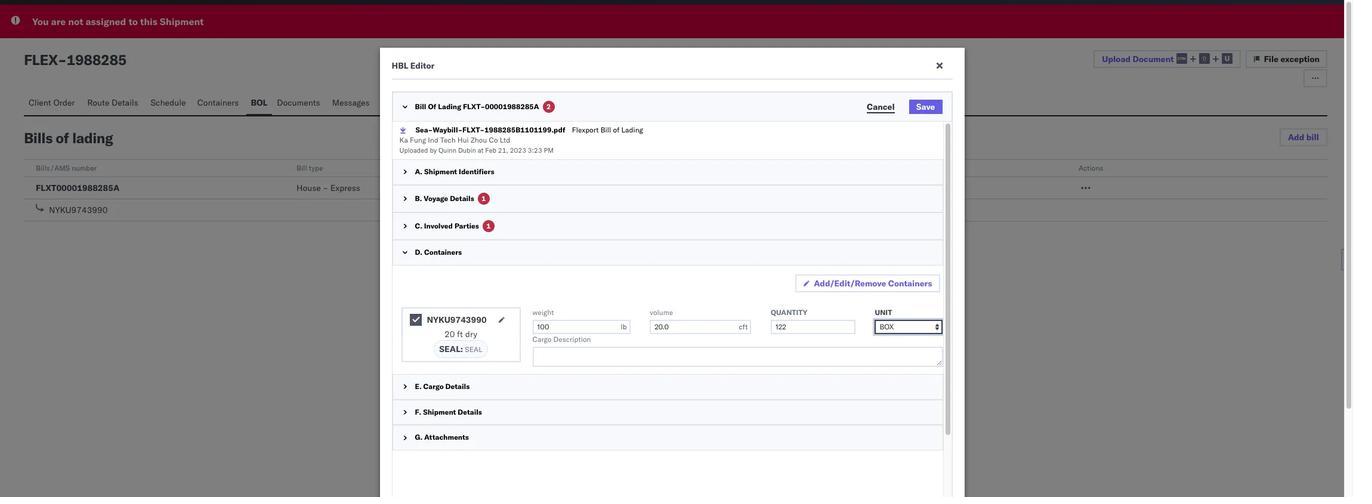 Task type: describe. For each thing, give the bounding box(es) containing it.
pm
[[544, 146, 554, 154]]

1 for details
[[482, 194, 486, 203]]

client order
[[29, 97, 75, 108]]

seal
[[465, 345, 483, 354]]

fung
[[410, 135, 426, 144]]

add/edit/remove containers
[[814, 278, 933, 289]]

0 horizontal spatial lading
[[438, 102, 461, 111]]

attachments
[[425, 433, 469, 442]]

add/edit/remove
[[814, 278, 887, 289]]

- for house
[[323, 183, 328, 193]]

details for f. shipment details
[[458, 407, 482, 416]]

dry
[[465, 329, 478, 340]]

release method
[[558, 164, 610, 173]]

3:23
[[528, 146, 542, 154]]

waybill-
[[433, 125, 463, 134]]

documents button
[[272, 92, 328, 115]]

to
[[129, 16, 138, 27]]

zhou
[[471, 135, 487, 144]]

ka fung ind tech hui zhou co ltd uploaded by quinn dubin at feb 21, 2023 3:23 pm
[[400, 135, 554, 154]]

0 horizontal spatial of
[[56, 129, 69, 147]]

0 vertical spatial flxt-
[[463, 102, 485, 111]]

of
[[428, 102, 437, 111]]

flexport
[[572, 125, 599, 134]]

upload document button
[[1094, 50, 1241, 68]]

save button
[[910, 100, 943, 114]]

0 vertical spatial shipment
[[160, 16, 204, 27]]

21,
[[498, 146, 509, 154]]

flex - 1988285
[[24, 51, 127, 69]]

hbl
[[392, 60, 409, 71]]

method
[[585, 164, 610, 173]]

dubin
[[458, 146, 476, 154]]

hbl editor
[[392, 60, 435, 71]]

cancel button
[[860, 100, 902, 114]]

order
[[53, 97, 75, 108]]

surrender
[[834, 164, 866, 173]]

ft
[[457, 329, 463, 340]]

g.
[[415, 433, 423, 442]]

c.
[[415, 221, 423, 230]]

flex
[[24, 51, 58, 69]]

type
[[309, 164, 323, 173]]

ka
[[400, 135, 408, 144]]

by
[[430, 146, 437, 154]]

schedule button
[[146, 92, 193, 115]]

0 horizontal spatial nyku9743990
[[49, 205, 108, 216]]

b. voyage details
[[415, 194, 474, 203]]

exception
[[1281, 54, 1320, 64]]

document
[[1133, 54, 1175, 64]]

g. attachments
[[415, 433, 469, 442]]

lading
[[72, 129, 113, 147]]

uploaded
[[400, 146, 428, 154]]

number
[[72, 164, 97, 173]]

add bill button
[[1280, 128, 1328, 146]]

bills/ams number
[[36, 164, 97, 173]]

actions
[[1079, 164, 1104, 173]]

containers button
[[193, 92, 246, 115]]

bill of lading flxt-00001988285a
[[415, 102, 539, 111]]

1 for parties
[[487, 221, 491, 230]]

add/edit/remove containers button
[[796, 274, 941, 292]]

details for b. voyage details
[[450, 194, 474, 203]]

involved
[[424, 221, 453, 230]]

details for e. cargo details
[[446, 382, 470, 391]]

not
[[68, 16, 83, 27]]

client order button
[[24, 92, 83, 115]]

unit
[[875, 308, 893, 317]]

schedule
[[151, 97, 186, 108]]

assigned
[[86, 16, 126, 27]]

quantity
[[771, 308, 808, 317]]

00001988285a
[[485, 102, 539, 111]]

file exception
[[1265, 54, 1320, 64]]

containers for add/edit/remove containers
[[889, 278, 933, 289]]

1 horizontal spatial cargo
[[533, 335, 552, 344]]

add bill
[[1289, 132, 1320, 143]]

bill
[[1307, 132, 1320, 143]]

seal:
[[440, 344, 463, 354]]

2 horizontal spatial bill
[[601, 125, 612, 134]]

house - express
[[297, 183, 360, 193]]

sea-
[[416, 125, 433, 134]]

1 vertical spatial flxt-
[[463, 125, 485, 134]]

client
[[29, 97, 51, 108]]

- for flex
[[58, 51, 67, 69]]

identifiers
[[459, 167, 495, 176]]

upload document
[[1103, 54, 1175, 64]]

f.
[[415, 407, 422, 416]]

ind
[[428, 135, 439, 144]]

1 horizontal spatial of
[[613, 125, 620, 134]]

save
[[917, 101, 936, 112]]



Task type: locate. For each thing, give the bounding box(es) containing it.
weight
[[533, 308, 554, 317]]

20 ft dry seal: seal
[[440, 329, 483, 354]]

- for -
[[563, 183, 568, 193]]

details up attachments
[[458, 407, 482, 416]]

bills
[[24, 129, 52, 147]]

1 vertical spatial shipment
[[424, 167, 457, 176]]

1 down identifiers
[[482, 194, 486, 203]]

are
[[51, 16, 66, 27]]

flxt- up sea-waybill-flxt-1988285b1101199.pdf
[[463, 102, 485, 111]]

assignees button
[[376, 92, 427, 115]]

None checkbox
[[410, 314, 422, 326]]

e.
[[415, 382, 422, 391]]

bills/ams
[[36, 164, 70, 173]]

b.
[[415, 194, 422, 203]]

lading right of
[[438, 102, 461, 111]]

None text field
[[533, 320, 631, 334], [650, 320, 752, 334], [771, 320, 856, 334], [533, 347, 943, 367], [533, 320, 631, 334], [650, 320, 752, 334], [771, 320, 856, 334], [533, 347, 943, 367]]

1 vertical spatial nyku9743990
[[427, 314, 487, 325]]

bills of lading
[[24, 129, 113, 147]]

details up f. shipment details
[[446, 382, 470, 391]]

--
[[558, 183, 568, 193]]

editor
[[411, 60, 435, 71]]

0 horizontal spatial bill
[[297, 164, 307, 173]]

1
[[482, 194, 486, 203], [487, 221, 491, 230]]

flxt00001988285a
[[36, 183, 120, 193]]

released
[[818, 183, 853, 193]]

2023
[[510, 146, 527, 154]]

bol button
[[246, 92, 272, 115]]

obl
[[818, 164, 832, 173]]

1 horizontal spatial 1
[[487, 221, 491, 230]]

shipment
[[160, 16, 204, 27], [424, 167, 457, 176], [423, 407, 456, 416]]

1 vertical spatial lading
[[622, 125, 644, 134]]

cargo right e.
[[424, 382, 444, 391]]

1988285b1101199.pdf
[[485, 125, 566, 134]]

flxt- up zhou
[[463, 125, 485, 134]]

d. containers
[[415, 248, 462, 257]]

c. involved parties
[[415, 221, 479, 230]]

a.
[[415, 167, 423, 176]]

shipment right a.
[[424, 167, 457, 176]]

0 vertical spatial nyku9743990
[[49, 205, 108, 216]]

containers right "d." at left
[[424, 248, 462, 257]]

assignees
[[381, 97, 420, 108]]

cargo description
[[533, 335, 591, 344]]

shipment for f.
[[423, 407, 456, 416]]

0 vertical spatial lading
[[438, 102, 461, 111]]

1 horizontal spatial nyku9743990
[[427, 314, 487, 325]]

0 vertical spatial bill
[[415, 102, 427, 111]]

f. shipment details
[[415, 407, 482, 416]]

1 right parties
[[487, 221, 491, 230]]

express
[[331, 183, 360, 193]]

bill left of
[[415, 102, 427, 111]]

lading right flexport
[[622, 125, 644, 134]]

of
[[613, 125, 620, 134], [56, 129, 69, 147]]

file
[[1265, 54, 1279, 64]]

0 horizontal spatial containers
[[198, 97, 239, 108]]

feb
[[486, 146, 497, 154]]

nyku9743990 up ft
[[427, 314, 487, 325]]

1 vertical spatial cargo
[[424, 382, 444, 391]]

hui
[[458, 135, 469, 144]]

details
[[112, 97, 138, 108], [450, 194, 474, 203], [446, 382, 470, 391], [458, 407, 482, 416]]

house
[[297, 183, 321, 193]]

details right voyage
[[450, 194, 474, 203]]

flexport bill of lading
[[572, 125, 644, 134]]

containers for d. containers
[[424, 248, 462, 257]]

20
[[445, 329, 455, 340]]

route details button
[[83, 92, 146, 115]]

tech
[[440, 135, 456, 144]]

messages button
[[328, 92, 376, 115]]

details right route
[[112, 97, 138, 108]]

shipment right f.
[[423, 407, 456, 416]]

volume
[[650, 308, 673, 317]]

cancel
[[867, 101, 895, 112]]

2 horizontal spatial containers
[[889, 278, 933, 289]]

bill left 'type'
[[297, 164, 307, 173]]

1988285
[[67, 51, 127, 69]]

1 vertical spatial containers
[[424, 248, 462, 257]]

bill for bill of lading flxt-00001988285a
[[415, 102, 427, 111]]

containers up unit
[[889, 278, 933, 289]]

sea-waybill-flxt-1988285b1101199.pdf
[[416, 125, 566, 134]]

you
[[32, 16, 49, 27]]

of right bills
[[56, 129, 69, 147]]

this
[[140, 16, 158, 27]]

co
[[489, 135, 498, 144]]

at
[[478, 146, 484, 154]]

1 horizontal spatial containers
[[424, 248, 462, 257]]

route
[[87, 97, 110, 108]]

2 vertical spatial bill
[[297, 164, 307, 173]]

0 vertical spatial 1
[[482, 194, 486, 203]]

0 vertical spatial cargo
[[533, 335, 552, 344]]

1 horizontal spatial lading
[[622, 125, 644, 134]]

nyku9743990 down flxt00001988285a
[[49, 205, 108, 216]]

1 vertical spatial 1
[[487, 221, 491, 230]]

flxt-
[[463, 102, 485, 111], [463, 125, 485, 134]]

bill right flexport
[[601, 125, 612, 134]]

1 vertical spatial bill
[[601, 125, 612, 134]]

upload
[[1103, 54, 1131, 64]]

cargo down weight
[[533, 335, 552, 344]]

add
[[1289, 132, 1305, 143]]

ltd
[[500, 135, 511, 144]]

2
[[547, 102, 551, 111]]

2 vertical spatial shipment
[[423, 407, 456, 416]]

shipment for a.
[[424, 167, 457, 176]]

bill type
[[297, 164, 323, 173]]

obl surrender
[[818, 164, 866, 173]]

of right flexport
[[613, 125, 620, 134]]

0 horizontal spatial cargo
[[424, 382, 444, 391]]

bill for bill type
[[297, 164, 307, 173]]

parties
[[455, 221, 479, 230]]

you are not assigned to this shipment
[[32, 16, 204, 27]]

1 horizontal spatial bill
[[415, 102, 427, 111]]

description
[[554, 335, 591, 344]]

containers left bol
[[198, 97, 239, 108]]

file exception button
[[1246, 50, 1328, 68], [1246, 50, 1328, 68]]

shipment right this
[[160, 16, 204, 27]]

bol
[[251, 97, 268, 108]]

2 vertical spatial containers
[[889, 278, 933, 289]]

details inside button
[[112, 97, 138, 108]]

0 horizontal spatial 1
[[482, 194, 486, 203]]

0 vertical spatial containers
[[198, 97, 239, 108]]

voyage
[[424, 194, 448, 203]]

route details
[[87, 97, 138, 108]]



Task type: vqa. For each thing, say whether or not it's contained in the screenshot.
UNIT
yes



